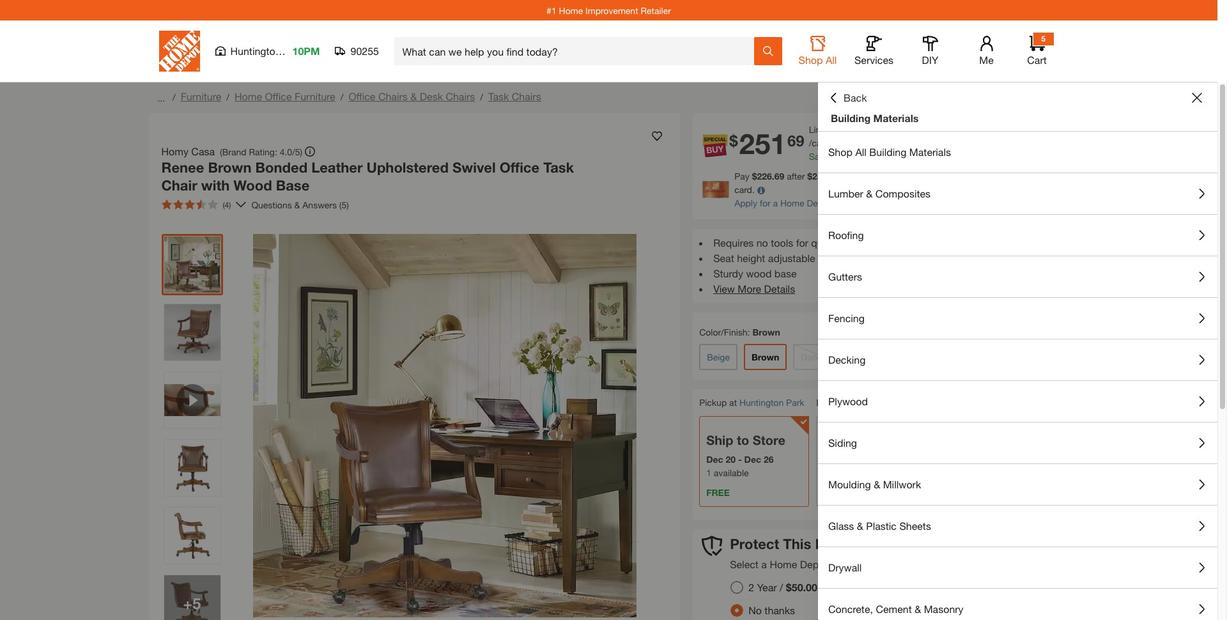 Task type: describe. For each thing, give the bounding box(es) containing it.
1 furniture from the left
[[181, 90, 221, 102]]

siding
[[828, 437, 857, 449]]

2
[[749, 581, 754, 593]]

$ up 160
[[840, 137, 845, 148]]

(5)
[[339, 199, 349, 210]]

0 horizontal spatial office
[[265, 90, 292, 102]]

a inside protect this item select a home depot protection plan by allstate for:
[[761, 558, 767, 570]]

home right #1
[[559, 5, 583, 16]]

casa
[[191, 145, 215, 157]]

plan
[[881, 558, 901, 570]]

allstate
[[918, 558, 951, 570]]

dec inside delivery friday, dec 22
[[855, 454, 872, 465]]

pay $ 226.69 after $ 25 off
[[735, 171, 842, 182]]

depot inside protect this item select a home depot protection plan by allstate for:
[[800, 558, 828, 570]]

20 inside ship to store dec 20 - dec 26 1 available
[[726, 454, 736, 465]]

drawer close image
[[1192, 93, 1202, 103]]

option group containing 2 year /
[[726, 576, 828, 620]]

me button
[[966, 36, 1007, 66]]

/ inside option group
[[780, 581, 783, 593]]

card
[[878, 198, 897, 208]]

4.0
[[280, 146, 292, 157]]

to for store
[[737, 433, 749, 447]]

store
[[753, 433, 786, 447]]

6316524675112 image
[[164, 372, 220, 428]]

furniture link
[[181, 90, 221, 102]]

/ down 90255 "button"
[[340, 91, 343, 102]]

all for shop all building materials
[[855, 146, 867, 158]]

questions
[[251, 199, 292, 210]]

leather
[[311, 159, 363, 176]]

5
[[1041, 34, 1046, 43]]

no thanks
[[749, 604, 795, 616]]

(brand rating: 4.0 /5)
[[220, 146, 302, 157]]

apply for a home depot consumer card
[[735, 198, 897, 208]]

thanks
[[765, 604, 795, 616]]

ship to store dec 20 - dec 26 1 available
[[706, 433, 786, 478]]

$ 251 69
[[729, 127, 804, 161]]

total
[[865, 171, 883, 182]]

1 dec from the left
[[706, 454, 723, 465]]

#1 home improvement retailer
[[547, 5, 671, 16]]

0 horizontal spatial .
[[851, 151, 854, 162]]

upon
[[965, 171, 986, 182]]

save
[[809, 151, 829, 162]]

homy casa
[[161, 145, 215, 157]]

brown inside button
[[752, 352, 779, 362]]

home inside ... / furniture / home office furniture / office chairs & desk chairs / task chairs
[[235, 90, 262, 102]]

decking button
[[818, 339, 1218, 380]]

& for questions & answers (5)
[[294, 199, 300, 210]]

all for shop all
[[826, 54, 837, 66]]

20 inside the limit 20 per order /carton $ 411 . 94 save $ 160 . 25 ( 39 %)
[[831, 124, 841, 135]]

-
[[738, 454, 742, 465]]

beige button
[[699, 344, 738, 370]]

and
[[839, 236, 856, 249]]

services
[[855, 54, 894, 66]]

39
[[869, 151, 878, 162]]

delivery friday, dec 22
[[823, 433, 884, 465]]

concrete, cement & masonry
[[828, 603, 964, 615]]

... button
[[155, 89, 167, 107]]

...
[[157, 92, 165, 103]]

delivering to 90255
[[816, 397, 894, 408]]

90255 inside delivering to 90255
[[869, 397, 894, 408]]

limit
[[809, 124, 828, 135]]

moulding & millwork button
[[818, 464, 1218, 505]]

pickup
[[699, 397, 727, 408]]

ship
[[706, 433, 733, 447]]

0 vertical spatial for
[[760, 198, 771, 208]]

$ right save
[[831, 151, 836, 162]]

22
[[874, 454, 884, 465]]

task inside renee brown bonded leather upholstered swivel office task chair with wood base
[[543, 159, 574, 176]]

color/finish
[[699, 327, 748, 337]]

diy button
[[910, 36, 951, 66]]

2 chairs from the left
[[446, 90, 475, 102]]

brown button
[[744, 344, 787, 370]]

& inside concrete, cement & masonry button
[[915, 603, 921, 615]]

& inside ... / furniture / home office furniture / office chairs & desk chairs / task chairs
[[411, 90, 417, 102]]

task chairs link
[[488, 90, 541, 102]]

friday,
[[823, 454, 852, 465]]

94
[[862, 137, 872, 148]]

0 vertical spatial huntington
[[230, 45, 281, 57]]

wood
[[234, 177, 272, 193]]

... / furniture / home office furniture / office chairs & desk chairs / task chairs
[[155, 90, 541, 103]]

this
[[783, 536, 811, 552]]

brown homy casa task chairs renee 4f.3 image
[[164, 508, 220, 564]]

after
[[787, 171, 805, 182]]

moulding & millwork
[[828, 478, 921, 490]]

pickup at huntington park
[[699, 397, 804, 408]]

chair
[[161, 177, 197, 193]]

quick
[[811, 236, 836, 249]]

more
[[738, 283, 761, 295]]

decking
[[828, 353, 866, 366]]

feedback link image
[[1210, 216, 1227, 285]]

lumber & composites
[[828, 187, 931, 199]]

/ right furniture link
[[227, 91, 229, 102]]

home down after
[[780, 198, 804, 208]]

2 furniture from the left
[[295, 90, 335, 102]]

#1
[[547, 5, 557, 16]]

your
[[845, 171, 863, 182]]

apply
[[735, 198, 757, 208]]

0 horizontal spatial 25
[[812, 171, 822, 182]]

3.5 stars image
[[161, 199, 218, 210]]

shop for shop all
[[799, 54, 823, 66]]

1 horizontal spatial a
[[773, 198, 778, 208]]

at
[[729, 397, 737, 408]]

homy casa link
[[161, 144, 220, 159]]

requires
[[713, 236, 754, 249]]

(
[[866, 151, 869, 162]]

to for 90255
[[858, 397, 866, 408]]

your total qualifying purchase upon opening a new card.
[[735, 171, 1047, 195]]

brown homy casa task chairs renee c3.2 image
[[164, 440, 220, 496]]

$ right after
[[807, 171, 812, 182]]

10pm
[[292, 45, 320, 57]]

1 horizontal spatial park
[[786, 397, 804, 408]]

free for friday,
[[823, 487, 847, 498]]

protection
[[831, 558, 878, 570]]

shop for shop all building materials
[[828, 146, 853, 158]]

$50.00
[[786, 581, 817, 593]]

90255 button
[[335, 45, 379, 58]]

upholstered
[[367, 159, 449, 176]]

homy
[[161, 145, 188, 157]]

info image
[[757, 187, 765, 195]]

delivery
[[823, 433, 872, 447]]

& for lumber & composites
[[866, 187, 873, 199]]

:
[[748, 327, 750, 337]]

2 dec from the left
[[744, 454, 761, 465]]



Task type: vqa. For each thing, say whether or not it's contained in the screenshot.
White on the left of page
no



Task type: locate. For each thing, give the bounding box(es) containing it.
& for moulding & millwork
[[874, 478, 880, 490]]

answers
[[303, 199, 337, 210]]

huntington left 10pm
[[230, 45, 281, 57]]

1 vertical spatial 90255
[[869, 397, 894, 408]]

$ right pay
[[752, 171, 757, 182]]

0 horizontal spatial furniture
[[181, 90, 221, 102]]

1 vertical spatial 25
[[812, 171, 822, 182]]

task
[[488, 90, 509, 102], [543, 159, 574, 176]]

option group
[[726, 576, 828, 620]]

1 horizontal spatial office
[[349, 90, 376, 102]]

0 horizontal spatial chairs
[[378, 90, 408, 102]]

1 free from the left
[[706, 487, 730, 498]]

free for to
[[706, 487, 730, 498]]

home right furniture link
[[235, 90, 262, 102]]

siding button
[[818, 423, 1218, 463]]

qualifying
[[885, 171, 923, 182]]

1 vertical spatial task
[[543, 159, 574, 176]]

$ left the 251
[[729, 132, 738, 150]]

69
[[787, 132, 804, 150]]

drywall
[[828, 561, 862, 573]]

0 vertical spatial a
[[1023, 171, 1028, 182]]

1 vertical spatial materials
[[909, 146, 951, 158]]

gutters button
[[818, 256, 1218, 297]]

roofing button
[[818, 215, 1218, 256]]

1 vertical spatial huntington
[[740, 397, 784, 408]]

/ left task chairs link
[[480, 91, 483, 102]]

& down 22
[[874, 478, 880, 490]]

& right 'glass'
[[857, 520, 863, 532]]

0 horizontal spatial park
[[284, 45, 305, 57]]

0 vertical spatial shop
[[799, 54, 823, 66]]

25 inside the limit 20 per order /carton $ 411 . 94 save $ 160 . 25 ( 39 %)
[[854, 151, 864, 162]]

0 horizontal spatial shop
[[799, 54, 823, 66]]

furniture down 10pm
[[295, 90, 335, 102]]

a down 226.69
[[773, 198, 778, 208]]

1 vertical spatial park
[[786, 397, 804, 408]]

brown inside renee brown bonded leather upholstered swivel office task chair with wood base
[[208, 159, 252, 176]]

1 horizontal spatial 90255
[[869, 397, 894, 408]]

brown down color/finish : brown
[[752, 352, 779, 362]]

sturdy
[[713, 267, 743, 279]]

1 horizontal spatial free
[[823, 487, 847, 498]]

a inside your total qualifying purchase upon opening a new card.
[[1023, 171, 1028, 182]]

wood
[[746, 267, 772, 279]]

2 vertical spatial brown
[[752, 352, 779, 362]]

depot down off
[[807, 198, 831, 208]]

shop all
[[799, 54, 837, 66]]

no
[[749, 604, 762, 616]]

0 vertical spatial all
[[826, 54, 837, 66]]

0 horizontal spatial 20
[[726, 454, 736, 465]]

furniture
[[181, 90, 221, 102], [295, 90, 335, 102]]

furniture right the ... button at top left
[[181, 90, 221, 102]]

dec
[[706, 454, 723, 465], [744, 454, 761, 465], [855, 454, 872, 465]]

1 horizontal spatial 20
[[831, 124, 841, 135]]

0 horizontal spatial to
[[737, 433, 749, 447]]

office right swivel
[[500, 159, 540, 176]]

menu containing shop all building materials
[[818, 132, 1218, 620]]

1 vertical spatial all
[[855, 146, 867, 158]]

0 horizontal spatial all
[[826, 54, 837, 66]]

shop inside menu
[[828, 146, 853, 158]]

home up 2 year / $50.00
[[770, 558, 797, 570]]

0 horizontal spatial free
[[706, 487, 730, 498]]

dec up 1
[[706, 454, 723, 465]]

moulding
[[828, 478, 871, 490]]

25 left off
[[812, 171, 822, 182]]

0 vertical spatial task
[[488, 90, 509, 102]]

1 vertical spatial shop
[[828, 146, 853, 158]]

0 horizontal spatial huntington
[[230, 45, 281, 57]]

huntington park
[[230, 45, 305, 57]]

1 vertical spatial brown
[[753, 327, 780, 337]]

concrete,
[[828, 603, 873, 615]]

2 horizontal spatial a
[[1023, 171, 1028, 182]]

20 left -
[[726, 454, 736, 465]]

1 vertical spatial building
[[869, 146, 907, 158]]

0 vertical spatial depot
[[807, 198, 831, 208]]

materials up shop all building materials
[[874, 112, 919, 124]]

90255
[[351, 45, 379, 57], [869, 397, 894, 408]]

0 horizontal spatial task
[[488, 90, 509, 102]]

& down base
[[294, 199, 300, 210]]

park left delivering
[[786, 397, 804, 408]]

huntington right at
[[740, 397, 784, 408]]

1 horizontal spatial huntington
[[740, 397, 784, 408]]

0 vertical spatial park
[[284, 45, 305, 57]]

materials up the purchase
[[909, 146, 951, 158]]

easy
[[859, 236, 880, 249]]

to
[[858, 397, 866, 408], [737, 433, 749, 447]]

1 vertical spatial 20
[[726, 454, 736, 465]]

brown homy casa task chairs renee 1f.4 image
[[164, 575, 220, 620]]

available
[[714, 467, 749, 478]]

1 horizontal spatial 25
[[854, 151, 864, 162]]

. down order
[[860, 137, 862, 148]]

25 left (
[[854, 151, 864, 162]]

20 left per
[[831, 124, 841, 135]]

office down 'huntington park'
[[265, 90, 292, 102]]

beige
[[707, 352, 730, 362]]

free down friday,
[[823, 487, 847, 498]]

What can we help you find today? search field
[[402, 38, 753, 65]]

1 horizontal spatial chairs
[[446, 90, 475, 102]]

office
[[265, 90, 292, 102], [349, 90, 376, 102], [500, 159, 540, 176]]

desk
[[420, 90, 443, 102]]

for inside requires no tools for quick and easy assembly seat height adjustable sturdy wood base view more details
[[796, 236, 809, 249]]

brown homy casa task chairs renee e1.1 image
[[164, 304, 220, 361]]

home office furniture link
[[235, 90, 335, 102]]

chairs
[[378, 90, 408, 102], [446, 90, 475, 102], [512, 90, 541, 102]]

/ right ...
[[173, 91, 176, 102]]

shop all building materials link
[[818, 132, 1218, 173]]

. down 411
[[851, 151, 854, 162]]

0 vertical spatial 90255
[[351, 45, 379, 57]]

0 vertical spatial brown
[[208, 159, 252, 176]]

task inside ... / furniture / home office furniture / office chairs & desk chairs / task chairs
[[488, 90, 509, 102]]

0 horizontal spatial a
[[761, 558, 767, 570]]

apply for a home depot consumer card link
[[735, 198, 897, 208]]

swivel
[[453, 159, 496, 176]]

1 vertical spatial to
[[737, 433, 749, 447]]

0 vertical spatial 20
[[831, 124, 841, 135]]

3 dec from the left
[[855, 454, 872, 465]]

2 free from the left
[[823, 487, 847, 498]]

plywood
[[828, 395, 868, 407]]

& left desk
[[411, 90, 417, 102]]

0 horizontal spatial dec
[[706, 454, 723, 465]]

dec right -
[[744, 454, 761, 465]]

protect
[[730, 536, 779, 552]]

1 horizontal spatial dec
[[744, 454, 761, 465]]

services button
[[854, 36, 895, 66]]

retailer
[[641, 5, 671, 16]]

2 horizontal spatial dec
[[855, 454, 872, 465]]

to inside delivering to 90255
[[858, 397, 866, 408]]

0 horizontal spatial for
[[760, 198, 771, 208]]

1 horizontal spatial to
[[858, 397, 866, 408]]

to up -
[[737, 433, 749, 447]]

0 vertical spatial to
[[858, 397, 866, 408]]

1 horizontal spatial task
[[543, 159, 574, 176]]

for up adjustable at the right top of page
[[796, 236, 809, 249]]

all left 39
[[855, 146, 867, 158]]

height
[[737, 252, 765, 264]]

seat
[[713, 252, 734, 264]]

2 vertical spatial a
[[761, 558, 767, 570]]

view
[[713, 283, 735, 295]]

1 horizontal spatial for
[[796, 236, 809, 249]]

226.69
[[757, 171, 784, 182]]

2 horizontal spatial chairs
[[512, 90, 541, 102]]

160
[[836, 151, 851, 162]]

park up home office furniture link
[[284, 45, 305, 57]]

lumber
[[828, 187, 863, 199]]

90255 right plywood
[[869, 397, 894, 408]]

& right cement
[[915, 603, 921, 615]]

a left new
[[1023, 171, 1028, 182]]

1 vertical spatial depot
[[800, 558, 828, 570]]

purchase
[[926, 171, 963, 182]]

cement
[[876, 603, 912, 615]]

home inside protect this item select a home depot protection plan by allstate for:
[[770, 558, 797, 570]]

plastic
[[866, 520, 897, 532]]

/ right the year
[[780, 581, 783, 593]]

new
[[1030, 171, 1047, 182]]

fencing
[[828, 312, 865, 324]]

0 vertical spatial materials
[[874, 112, 919, 124]]

to inside ship to store dec 20 - dec 26 1 available
[[737, 433, 749, 447]]

renee brown bonded leather upholstered swivel office task chair with wood base
[[161, 159, 574, 193]]

millwork
[[883, 478, 921, 490]]

free down 1
[[706, 487, 730, 498]]

masonry
[[924, 603, 964, 615]]

90255 inside "button"
[[351, 45, 379, 57]]

pay
[[735, 171, 750, 182]]

glass & plastic sheets
[[828, 520, 931, 532]]

1 vertical spatial for
[[796, 236, 809, 249]]

all inside 'button'
[[826, 54, 837, 66]]

$ inside $ 251 69
[[729, 132, 738, 150]]

2 horizontal spatial office
[[500, 159, 540, 176]]

a right select on the right bottom of the page
[[761, 558, 767, 570]]

for down info image
[[760, 198, 771, 208]]

office down 90255 "button"
[[349, 90, 376, 102]]

1 vertical spatial .
[[851, 151, 854, 162]]

0 vertical spatial .
[[860, 137, 862, 148]]

& inside moulding & millwork "button"
[[874, 478, 880, 490]]

the home depot logo image
[[159, 31, 200, 72]]

dec left 22
[[855, 454, 872, 465]]

(4) link
[[156, 194, 246, 215]]

back button
[[828, 91, 867, 104]]

(4) button
[[156, 194, 236, 215]]

all up the back button on the top right of the page
[[826, 54, 837, 66]]

details
[[764, 283, 795, 295]]

apply now image
[[703, 181, 735, 198]]

251
[[739, 127, 786, 161]]

0 vertical spatial building
[[831, 112, 871, 124]]

opening
[[988, 171, 1021, 182]]

office chairs & desk chairs link
[[349, 90, 475, 102]]

depot down item
[[800, 558, 828, 570]]

diy
[[922, 54, 939, 66]]

brown down (brand
[[208, 159, 252, 176]]

building down the back button on the top right of the page
[[831, 112, 871, 124]]

/5)
[[292, 146, 302, 157]]

& for glass & plastic sheets
[[857, 520, 863, 532]]

brown right :
[[753, 327, 780, 337]]

improvement
[[586, 5, 638, 16]]

fencing button
[[818, 298, 1218, 339]]

concrete, cement & masonry button
[[818, 589, 1218, 620]]

0 vertical spatial 25
[[854, 151, 864, 162]]

1 horizontal spatial shop
[[828, 146, 853, 158]]

& down total
[[866, 187, 873, 199]]

to right delivering
[[858, 397, 866, 408]]

1 horizontal spatial furniture
[[295, 90, 335, 102]]

90255 up ... / furniture / home office furniture / office chairs & desk chairs / task chairs
[[351, 45, 379, 57]]

sheets
[[900, 520, 931, 532]]

1 chairs from the left
[[378, 90, 408, 102]]

huntington
[[230, 45, 281, 57], [740, 397, 784, 408]]

back
[[844, 91, 867, 104]]

1 horizontal spatial .
[[860, 137, 862, 148]]

1 horizontal spatial all
[[855, 146, 867, 158]]

drywall button
[[818, 547, 1218, 588]]

1 vertical spatial a
[[773, 198, 778, 208]]

3 chairs from the left
[[512, 90, 541, 102]]

& inside glass & plastic sheets button
[[857, 520, 863, 532]]

gutters
[[828, 270, 862, 283]]

0 horizontal spatial 90255
[[351, 45, 379, 57]]

office inside renee brown bonded leather upholstered swivel office task chair with wood base
[[500, 159, 540, 176]]

& inside lumber & composites 'button'
[[866, 187, 873, 199]]

shop inside 'button'
[[799, 54, 823, 66]]

cart
[[1027, 54, 1047, 66]]

order
[[859, 124, 880, 135]]

menu
[[818, 132, 1218, 620]]

delivering
[[816, 397, 856, 408]]

building right (
[[869, 146, 907, 158]]

off
[[825, 171, 842, 182]]

by
[[904, 558, 915, 570]]

brown homy casa task chairs renee 64.0 image
[[164, 236, 220, 293]]



